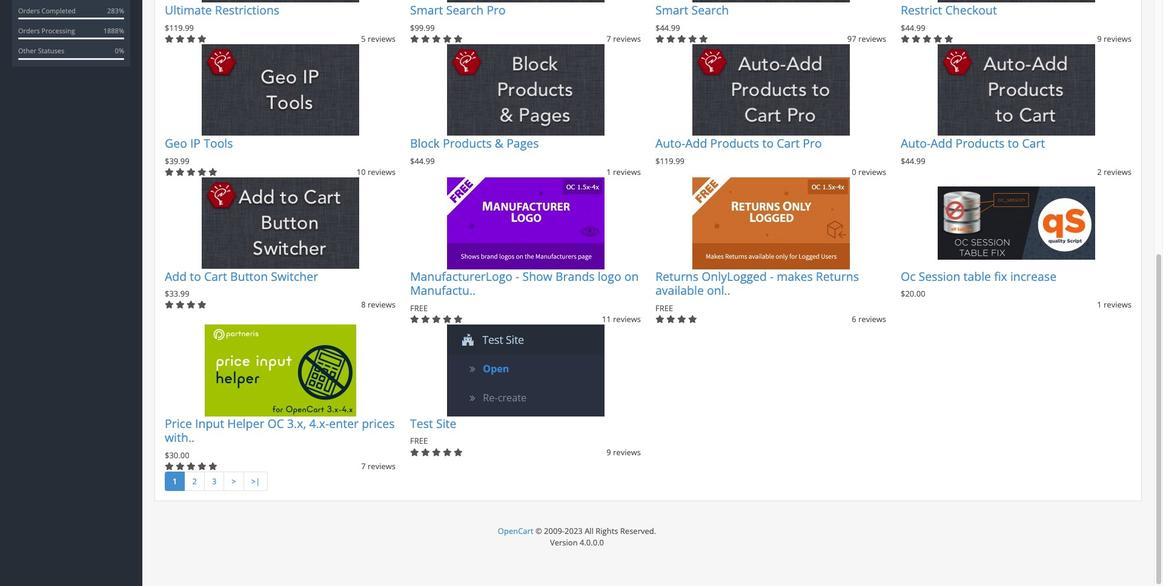 Task type: locate. For each thing, give the bounding box(es) containing it.
0 vertical spatial 9 reviews
[[1097, 33, 1132, 44]]

0 vertical spatial $119.99
[[165, 22, 194, 33]]

cart for pro
[[777, 135, 800, 152]]

1 vertical spatial 7 reviews
[[361, 461, 396, 472]]

reviews for add to cart button switcher
[[368, 300, 396, 310]]

products
[[443, 135, 492, 152], [710, 135, 759, 152], [956, 135, 1005, 152]]

0 vertical spatial 7
[[607, 33, 611, 44]]

onlylogged
[[702, 268, 767, 285]]

2 - from the left
[[770, 268, 774, 285]]

to
[[762, 135, 774, 152], [1008, 135, 1019, 152], [190, 268, 201, 285]]

0 vertical spatial pro
[[487, 2, 506, 18]]

0 vertical spatial orders
[[18, 6, 40, 15]]

0 horizontal spatial 9 reviews
[[607, 447, 641, 458]]

cart inside add to cart button switcher $33.99
[[204, 268, 227, 285]]

rights
[[596, 526, 618, 537]]

products for $44.99
[[956, 135, 1005, 152]]

1 vertical spatial orders
[[18, 26, 40, 35]]

auto- inside auto-add products to cart pro $119.99
[[656, 135, 685, 152]]

2 search from the left
[[692, 2, 729, 18]]

$44.99 inside restrict checkout $44.99
[[901, 22, 926, 33]]

orders up orders processing
[[18, 6, 40, 15]]

11
[[602, 314, 611, 325]]

1 for 1 reviews
[[607, 166, 611, 177]]

manufacturerlogo - show brands logo on manufactu.. image
[[447, 177, 604, 270]]

$30.00
[[165, 450, 189, 461]]

7 reviews
[[607, 33, 641, 44], [361, 461, 396, 472]]

reviews for block products & pages
[[613, 166, 641, 177]]

auto-add products to cart pro link
[[656, 135, 822, 152]]

0 horizontal spatial search
[[446, 2, 484, 18]]

price input helper oc 3.x, 4.x-enter prices with.. link
[[165, 416, 395, 446]]

reviews inside 'auto-add products to cart $44.99 2 reviews'
[[1104, 166, 1132, 177]]

1 vertical spatial 7
[[361, 461, 366, 472]]

1 vertical spatial 2
[[192, 476, 197, 487]]

1 horizontal spatial 9
[[1097, 33, 1102, 44]]

1 horizontal spatial 7 reviews
[[607, 33, 641, 44]]

0 vertical spatial 7 reviews
[[607, 33, 641, 44]]

0 horizontal spatial add
[[165, 268, 187, 285]]

auto- for $44.99
[[901, 135, 931, 152]]

pages
[[507, 135, 539, 152]]

add
[[685, 135, 707, 152], [931, 135, 953, 152], [165, 268, 187, 285]]

1 horizontal spatial $119.99
[[656, 155, 685, 166]]

0 horizontal spatial 7
[[361, 461, 366, 472]]

1 vertical spatial pro
[[803, 135, 822, 152]]

1 horizontal spatial pro
[[803, 135, 822, 152]]

1 horizontal spatial smart
[[656, 2, 689, 18]]

0 vertical spatial 9
[[1097, 33, 1102, 44]]

reviews for test site
[[613, 447, 641, 458]]

2 products from the left
[[710, 135, 759, 152]]

restrict checkout image
[[938, 0, 1095, 3]]

smart inside smart search $44.99
[[656, 2, 689, 18]]

free inside manufacturerlogo - show brands logo on manufactu.. free
[[410, 303, 428, 314]]

2 horizontal spatial add
[[931, 135, 953, 152]]

tools
[[204, 135, 233, 152]]

1 horizontal spatial products
[[710, 135, 759, 152]]

9 for test site
[[607, 447, 611, 458]]

products inside auto-add products to cart pro $119.99
[[710, 135, 759, 152]]

1 vertical spatial 9 reviews
[[607, 447, 641, 458]]

returns onlylogged - makes returns available onl.. link
[[656, 268, 859, 299]]

free down test
[[410, 436, 428, 447]]

reserved.
[[620, 526, 656, 537]]

to for $44.99
[[1008, 135, 1019, 152]]

all
[[585, 526, 594, 537]]

test
[[410, 416, 433, 432]]

auto-add products to cart pro $119.99
[[656, 135, 822, 166]]

>| link
[[243, 472, 268, 492]]

1888%
[[103, 26, 124, 35]]

orders processing
[[18, 26, 75, 35]]

2 inside 'auto-add products to cart $44.99 2 reviews'
[[1097, 166, 1102, 177]]

free for manufacturerlogo - show brands logo on manufactu..
[[410, 303, 428, 314]]

to inside add to cart button switcher $33.99
[[190, 268, 201, 285]]

1 vertical spatial 9
[[607, 447, 611, 458]]

search
[[446, 2, 484, 18], [692, 2, 729, 18]]

helper
[[227, 416, 264, 432]]

9 reviews for checkout
[[1097, 33, 1132, 44]]

star image
[[187, 35, 195, 43], [198, 35, 206, 43], [410, 35, 419, 43], [421, 35, 430, 43], [432, 35, 441, 43], [666, 35, 675, 43], [677, 35, 686, 43], [688, 35, 697, 43], [901, 35, 910, 43], [912, 35, 921, 43], [923, 35, 932, 43], [176, 168, 185, 176], [208, 168, 217, 176], [165, 301, 174, 309], [187, 301, 195, 309], [198, 301, 206, 309], [432, 316, 441, 323], [443, 316, 452, 323], [656, 316, 664, 323], [421, 449, 430, 457], [443, 449, 452, 457], [176, 463, 185, 471], [187, 463, 195, 471], [208, 463, 217, 471]]

0 horizontal spatial auto-
[[656, 135, 685, 152]]

1 horizontal spatial 2
[[1097, 166, 1102, 177]]

auto- inside 'auto-add products to cart $44.99 2 reviews'
[[901, 135, 931, 152]]

0 horizontal spatial 1
[[173, 476, 177, 487]]

star image
[[165, 35, 174, 43], [176, 35, 185, 43], [443, 35, 452, 43], [454, 35, 463, 43], [656, 35, 664, 43], [699, 35, 708, 43], [934, 35, 943, 43], [945, 35, 953, 43], [165, 168, 174, 176], [187, 168, 195, 176], [198, 168, 206, 176], [176, 301, 185, 309], [410, 316, 419, 323], [421, 316, 430, 323], [454, 316, 463, 323], [666, 316, 675, 323], [677, 316, 686, 323], [688, 316, 697, 323], [410, 449, 419, 457], [432, 449, 441, 457], [454, 449, 463, 457], [165, 463, 174, 471], [198, 463, 206, 471]]

1 horizontal spatial 1
[[607, 166, 611, 177]]

0 horizontal spatial $119.99
[[165, 22, 194, 33]]

cart for $44.99
[[1022, 135, 1045, 152]]

pro inside auto-add products to cart pro $119.99
[[803, 135, 822, 152]]

products inside 'auto-add products to cart $44.99 2 reviews'
[[956, 135, 1005, 152]]

show
[[523, 268, 553, 285]]

10 reviews
[[357, 166, 396, 177]]

manufacturerlogo
[[410, 268, 513, 285]]

free for returns onlylogged - makes returns available onl..
[[656, 303, 673, 314]]

1 - from the left
[[516, 268, 519, 285]]

- left makes on the right of page
[[770, 268, 774, 285]]

smart
[[410, 2, 443, 18], [656, 2, 689, 18]]

smart inside smart search pro $99.99
[[410, 2, 443, 18]]

6
[[852, 314, 856, 325]]

orders for orders completed
[[18, 6, 40, 15]]

2 horizontal spatial to
[[1008, 135, 1019, 152]]

7 for smart search pro
[[607, 33, 611, 44]]

-
[[516, 268, 519, 285], [770, 268, 774, 285]]

orders for orders processing
[[18, 26, 40, 35]]

add inside auto-add products to cart pro $119.99
[[685, 135, 707, 152]]

0 horizontal spatial to
[[190, 268, 201, 285]]

orders
[[18, 6, 40, 15], [18, 26, 40, 35]]

1 vertical spatial 1
[[1097, 300, 1102, 310]]

0%
[[115, 46, 124, 55]]

0 vertical spatial 2
[[1097, 166, 1102, 177]]

enter
[[329, 416, 359, 432]]

>
[[232, 476, 236, 487]]

1 horizontal spatial cart
[[777, 135, 800, 152]]

4.0.0.0
[[580, 537, 604, 548]]

reviews for returns onlylogged - makes returns available onl..
[[859, 314, 886, 325]]

search for pro
[[446, 2, 484, 18]]

7 for price input helper oc 3.x, 4.x-enter prices with..
[[361, 461, 366, 472]]

block products & pages image
[[447, 44, 604, 136]]

statuses
[[38, 46, 64, 55]]

free inside returns onlylogged - makes returns available onl.. free
[[656, 303, 673, 314]]

auto-add products to cart image
[[938, 44, 1095, 136]]

1 horizontal spatial to
[[762, 135, 774, 152]]

auto-
[[656, 135, 685, 152], [901, 135, 931, 152]]

oc
[[267, 416, 284, 432]]

auto-add products to cart $44.99 2 reviews
[[901, 135, 1132, 177]]

2 vertical spatial 1
[[173, 476, 177, 487]]

ip
[[190, 135, 201, 152]]

1 horizontal spatial auto-
[[901, 135, 931, 152]]

©
[[536, 526, 542, 537]]

reviews
[[368, 33, 396, 44], [613, 33, 641, 44], [859, 33, 886, 44], [1104, 33, 1132, 44], [368, 166, 396, 177], [613, 166, 641, 177], [859, 166, 886, 177], [1104, 166, 1132, 177], [368, 300, 396, 310], [1104, 300, 1132, 310], [613, 314, 641, 325], [859, 314, 886, 325], [613, 447, 641, 458], [368, 461, 396, 472]]

opencart link
[[498, 526, 533, 537]]

2 orders from the top
[[18, 26, 40, 35]]

2
[[1097, 166, 1102, 177], [192, 476, 197, 487]]

9 for restrict checkout
[[1097, 33, 1102, 44]]

0 horizontal spatial 9
[[607, 447, 611, 458]]

makes
[[777, 268, 813, 285]]

cart inside 'auto-add products to cart $44.99 2 reviews'
[[1022, 135, 1045, 152]]

smart for smart search
[[656, 2, 689, 18]]

1 smart from the left
[[410, 2, 443, 18]]

2 smart from the left
[[656, 2, 689, 18]]

returns left onl..
[[656, 268, 699, 285]]

0 reviews
[[852, 166, 886, 177]]

1 orders from the top
[[18, 6, 40, 15]]

3 products from the left
[[956, 135, 1005, 152]]

0 horizontal spatial pro
[[487, 2, 506, 18]]

7 reviews for price input helper oc 3.x, 4.x-enter prices with..
[[361, 461, 396, 472]]

1 horizontal spatial search
[[692, 2, 729, 18]]

to for pro
[[762, 135, 774, 152]]

search inside smart search $44.99
[[692, 2, 729, 18]]

1 horizontal spatial -
[[770, 268, 774, 285]]

cart
[[777, 135, 800, 152], [1022, 135, 1045, 152], [204, 268, 227, 285]]

smart search pro image
[[447, 0, 604, 3]]

orders up other
[[18, 26, 40, 35]]

add inside 'auto-add products to cart $44.99 2 reviews'
[[931, 135, 953, 152]]

products for pro
[[710, 135, 759, 152]]

0 horizontal spatial smart
[[410, 2, 443, 18]]

0 vertical spatial 1
[[607, 166, 611, 177]]

geo ip tools image
[[201, 44, 359, 136]]

3 link
[[204, 472, 224, 492]]

cart inside auto-add products to cart pro $119.99
[[777, 135, 800, 152]]

prices
[[362, 416, 395, 432]]

11 reviews
[[602, 314, 641, 325]]

reviews for restrict checkout
[[1104, 33, 1132, 44]]

1 search from the left
[[446, 2, 484, 18]]

block
[[410, 135, 440, 152]]

free down available
[[656, 303, 673, 314]]

1 horizontal spatial add
[[685, 135, 707, 152]]

1 inside oc session table fix increase $20.00 1 reviews
[[1097, 300, 1102, 310]]

$119.99 inside auto-add products to cart pro $119.99
[[656, 155, 685, 166]]

add to cart button switcher image
[[201, 177, 359, 270]]

1
[[607, 166, 611, 177], [1097, 300, 1102, 310], [173, 476, 177, 487]]

1 horizontal spatial 9 reviews
[[1097, 33, 1132, 44]]

price
[[165, 416, 192, 432]]

1 vertical spatial $119.99
[[656, 155, 685, 166]]

7
[[607, 33, 611, 44], [361, 461, 366, 472]]

to inside 'auto-add products to cart $44.99 2 reviews'
[[1008, 135, 1019, 152]]

0 horizontal spatial -
[[516, 268, 519, 285]]

- left show
[[516, 268, 519, 285]]

1 products from the left
[[443, 135, 492, 152]]

2 horizontal spatial 1
[[1097, 300, 1102, 310]]

2 horizontal spatial cart
[[1022, 135, 1045, 152]]

restrictions
[[215, 2, 279, 18]]

2 auto- from the left
[[901, 135, 931, 152]]

0 horizontal spatial 7 reviews
[[361, 461, 396, 472]]

1 horizontal spatial returns
[[816, 268, 859, 285]]

block products & pages $44.99
[[410, 135, 539, 166]]

1 auto- from the left
[[656, 135, 685, 152]]

9 reviews
[[1097, 33, 1132, 44], [607, 447, 641, 458]]

oc session table fix increase $20.00 1 reviews
[[901, 268, 1132, 310]]

0 horizontal spatial cart
[[204, 268, 227, 285]]

2 horizontal spatial products
[[956, 135, 1005, 152]]

switcher
[[271, 268, 318, 285]]

9 reviews for site
[[607, 447, 641, 458]]

0 horizontal spatial returns
[[656, 268, 699, 285]]

1 horizontal spatial 7
[[607, 33, 611, 44]]

0 horizontal spatial products
[[443, 135, 492, 152]]

to inside auto-add products to cart pro $119.99
[[762, 135, 774, 152]]

returns right makes on the right of page
[[816, 268, 859, 285]]

2009-
[[544, 526, 565, 537]]

>|
[[251, 476, 260, 487]]

free down manufactu..
[[410, 303, 428, 314]]

search inside smart search pro $99.99
[[446, 2, 484, 18]]

5
[[361, 33, 366, 44]]

manufactu..
[[410, 283, 476, 299]]

10
[[357, 166, 366, 177]]

ultimate
[[165, 2, 212, 18]]



Task type: vqa. For each thing, say whether or not it's contained in the screenshot.
the desktop image
no



Task type: describe. For each thing, give the bounding box(es) containing it.
97
[[847, 33, 857, 44]]

1 returns from the left
[[656, 268, 699, 285]]

reviews inside oc session table fix increase $20.00 1 reviews
[[1104, 300, 1132, 310]]

manufacturerlogo - show brands logo on manufactu.. free
[[410, 268, 639, 314]]

oc session table fix increase image
[[938, 177, 1095, 270]]

input
[[195, 416, 224, 432]]

&
[[495, 135, 504, 152]]

8
[[361, 300, 366, 310]]

geo ip tools $39.99
[[165, 135, 233, 166]]

add to cart button switcher link
[[165, 268, 318, 285]]

$44.99 inside 'auto-add products to cart $44.99 2 reviews'
[[901, 155, 926, 166]]

smart for smart search pro
[[410, 2, 443, 18]]

increase
[[1011, 268, 1057, 285]]

ultimate restrictions image
[[201, 0, 359, 3]]

- inside manufacturerlogo - show brands logo on manufactu.. free
[[516, 268, 519, 285]]

3.x,
[[287, 416, 306, 432]]

> link
[[224, 472, 244, 492]]

site
[[436, 416, 457, 432]]

1 for 1
[[173, 476, 177, 487]]

$119.99 inside ultimate restrictions $119.99
[[165, 22, 194, 33]]

2 link
[[184, 472, 205, 492]]

smart search pro $99.99
[[410, 2, 506, 33]]

geo
[[165, 135, 187, 152]]

completed
[[42, 6, 76, 15]]

oc
[[901, 268, 916, 285]]

restrict
[[901, 2, 942, 18]]

- inside returns onlylogged - makes returns available onl.. free
[[770, 268, 774, 285]]

manufacturerlogo - show brands logo on manufactu.. link
[[410, 268, 639, 299]]

auto-add products to cart pro image
[[692, 44, 850, 136]]

opencart
[[498, 526, 533, 537]]

opencart © 2009-2023 all rights reserved. version 4.0.0.0
[[498, 526, 656, 548]]

97 reviews
[[847, 33, 886, 44]]

8 reviews
[[361, 300, 396, 310]]

0 horizontal spatial 2
[[192, 476, 197, 487]]

auto- for pro
[[656, 135, 685, 152]]

4.x-
[[309, 416, 329, 432]]

version
[[550, 537, 578, 548]]

reviews for auto-add products to cart pro
[[859, 166, 886, 177]]

with..
[[165, 430, 195, 446]]

smart search $44.99
[[656, 2, 729, 33]]

fix
[[994, 268, 1007, 285]]

returns onlylogged - makes returns available onl.. free
[[656, 268, 859, 314]]

283%
[[107, 6, 124, 15]]

reviews for geo ip tools
[[368, 166, 396, 177]]

restrict checkout $44.99
[[901, 2, 997, 33]]

geo ip tools link
[[165, 135, 233, 152]]

table
[[964, 268, 991, 285]]

block products & pages link
[[410, 135, 539, 152]]

processing
[[42, 26, 75, 35]]

$44.99 inside smart search $44.99
[[656, 22, 680, 33]]

checkout
[[945, 2, 997, 18]]

search for $44.99
[[692, 2, 729, 18]]

price input helper oc 3.x, 4.x-enter prices with.. $30.00
[[165, 416, 395, 461]]

pro inside smart search pro $99.99
[[487, 2, 506, 18]]

smart search pro link
[[410, 2, 506, 18]]

test site image
[[447, 325, 604, 417]]

other statuses
[[18, 46, 64, 55]]

$20.00
[[901, 289, 926, 299]]

button
[[230, 268, 268, 285]]

2023
[[565, 526, 583, 537]]

reviews for smart search pro
[[613, 33, 641, 44]]

6 reviews
[[852, 314, 886, 325]]

7 reviews for smart search pro
[[607, 33, 641, 44]]

products inside block products & pages $44.99
[[443, 135, 492, 152]]

0
[[852, 166, 856, 177]]

$33.99
[[165, 289, 189, 299]]

ultimate restrictions $119.99
[[165, 2, 279, 33]]

reviews for price input helper oc 3.x, 4.x-enter prices with..
[[368, 461, 396, 472]]

test site link
[[410, 416, 457, 432]]

session
[[919, 268, 961, 285]]

available
[[656, 283, 704, 299]]

smart search link
[[656, 2, 729, 18]]

add inside add to cart button switcher $33.99
[[165, 268, 187, 285]]

onl..
[[707, 283, 731, 299]]

other
[[18, 46, 36, 55]]

add for pro
[[685, 135, 707, 152]]

returns onlylogged - makes returns available onl.. image
[[692, 177, 850, 270]]

1 reviews
[[607, 166, 641, 177]]

$99.99
[[410, 22, 435, 33]]

test site free
[[410, 416, 457, 447]]

ultimate restrictions link
[[165, 2, 279, 18]]

reviews for manufacturerlogo - show brands logo on manufactu..
[[613, 314, 641, 325]]

free inside the test site free
[[410, 436, 428, 447]]

auto-add products to cart link
[[901, 135, 1045, 152]]

add for $44.99
[[931, 135, 953, 152]]

5 reviews
[[361, 33, 396, 44]]

$44.99 inside block products & pages $44.99
[[410, 155, 435, 166]]

oc session table fix increase link
[[901, 268, 1057, 285]]

logo
[[598, 268, 621, 285]]

reviews for ultimate restrictions
[[368, 33, 396, 44]]

smart search image
[[692, 0, 850, 3]]

orders completed
[[18, 6, 76, 15]]

brands
[[556, 268, 595, 285]]

$39.99
[[165, 155, 189, 166]]

restrict checkout link
[[901, 2, 997, 18]]

price input helper oc 3.x, 4.x-enter prices with.. image
[[201, 325, 359, 417]]

reviews for smart search
[[859, 33, 886, 44]]

2 returns from the left
[[816, 268, 859, 285]]



